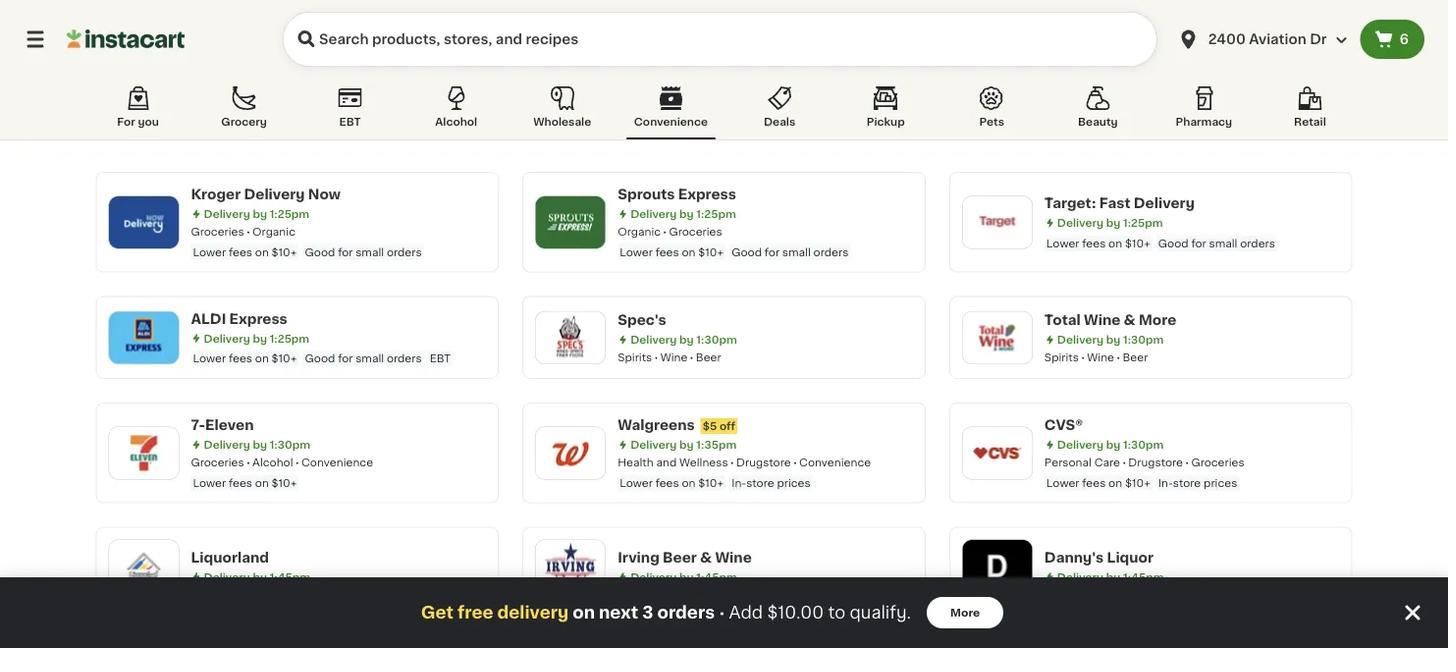 Task type: describe. For each thing, give the bounding box(es) containing it.
1:35pm
[[696, 439, 737, 450]]

more button
[[927, 597, 1004, 628]]

1:30pm for total wine & more
[[1123, 334, 1164, 345]]

delivery for spec's
[[630, 334, 677, 345]]

express for sprouts express
[[678, 188, 736, 201]]

delivery for total wine & more
[[1057, 334, 1104, 345]]

$10+ inside organic groceries lower fees on $10+ good for small orders
[[698, 246, 724, 257]]

fees inside groceries organic lower fees on $10+ good for small orders
[[229, 246, 252, 257]]

by for spec's
[[680, 334, 694, 345]]

get
[[421, 604, 454, 621]]

spirits wine beer for spec's
[[618, 352, 721, 363]]

now
[[308, 188, 341, 201]]

next
[[599, 604, 638, 621]]

irving beer & wine logo image
[[545, 540, 596, 592]]

health
[[618, 457, 654, 468]]

walgreens $5 off
[[618, 418, 736, 432]]

orders inside organic groceries lower fees on $10+ good for small orders
[[814, 246, 849, 257]]

on inside groceries organic lower fees on $10+ good for small orders
[[255, 246, 269, 257]]

6 button
[[1360, 20, 1425, 59]]

for
[[117, 116, 135, 127]]

lower inside organic groceries lower fees on $10+ good for small orders
[[620, 246, 653, 257]]

delivery for danny's liquor
[[1057, 571, 1104, 582]]

delivery by 1:35pm
[[630, 439, 737, 450]]

on down fast
[[1109, 238, 1122, 248]]

free
[[457, 604, 493, 621]]

delivery by 1:30pm for spec's
[[630, 334, 737, 345]]

target: fast delivery
[[1044, 196, 1195, 210]]

total wine & more logo image
[[972, 312, 1023, 363]]

lower inside health and wellness drugstore convenience lower fees on $10+ in-store prices
[[620, 477, 653, 488]]

wellness
[[679, 457, 728, 468]]

delivery left the now
[[244, 188, 305, 201]]

2400 aviation dr
[[1208, 32, 1327, 46]]

1:25pm for target: fast delivery
[[1123, 217, 1163, 228]]

delivery by 1:30pm for cvs®
[[1057, 439, 1164, 450]]

beauty button
[[1056, 82, 1140, 139]]

for you
[[117, 116, 159, 127]]

retail
[[1294, 116, 1326, 127]]

eleven
[[205, 418, 254, 432]]

alcohol button
[[414, 82, 498, 139]]

delivery by 1:25pm for kroger
[[204, 209, 309, 219]]

delivery by 1:25pm for sprouts
[[630, 209, 736, 219]]

drugstore inside health and wellness drugstore convenience lower fees on $10+ in-store prices
[[736, 457, 791, 468]]

by for liquorland
[[253, 571, 267, 582]]

personal care drugstore groceries lower fees on $10+ in-store prices
[[1044, 457, 1245, 488]]

organic inside organic groceries lower fees on $10+ good for small orders
[[618, 226, 661, 237]]

aviation
[[1249, 32, 1307, 46]]

by for 7-eleven
[[253, 439, 267, 450]]

fees inside health and wellness drugstore convenience lower fees on $10+ in-store prices
[[655, 477, 679, 488]]

lower down aldi
[[193, 353, 226, 364]]

walgreens logo image
[[545, 427, 596, 478]]

convenience inside button
[[634, 116, 708, 127]]

by for aldi express
[[253, 333, 267, 344]]

liquorland logo image
[[118, 540, 169, 592]]

kroger delivery now
[[191, 188, 341, 201]]

orders inside treatment tracker modal dialog
[[657, 604, 715, 621]]

delivery by 1:45pm for liquorland
[[204, 571, 310, 582]]

7-eleven logo image
[[118, 427, 169, 478]]

delivery by 1:30pm for total wine & more
[[1057, 334, 1164, 345]]

for you button
[[96, 82, 180, 139]]

danny's liquor
[[1044, 550, 1154, 564]]

by for danny's liquor
[[1106, 571, 1121, 582]]

on inside health and wellness drugstore convenience lower fees on $10+ in-store prices
[[682, 477, 696, 488]]

lower inside personal care drugstore groceries lower fees on $10+ in-store prices
[[1046, 477, 1080, 488]]

beer for total wine & more
[[1123, 352, 1148, 363]]

prices inside health and wellness drugstore convenience lower fees on $10+ in-store prices
[[777, 477, 811, 488]]

lower fees on $10+ good for small orders
[[1046, 238, 1275, 248]]

shop categories tab list
[[96, 82, 1352, 139]]

irving beer & wine
[[618, 550, 752, 564]]

7-eleven
[[191, 418, 254, 432]]

fees inside groceries alcohol convenience lower fees on $10+
[[229, 477, 252, 488]]

$10+ inside groceries alcohol convenience lower fees on $10+
[[272, 477, 297, 488]]

convenience inside health and wellness drugstore convenience lower fees on $10+ in-store prices
[[799, 457, 871, 468]]

grocery button
[[202, 82, 286, 139]]

•
[[719, 605, 725, 620]]

on inside groceries alcohol convenience lower fees on $10+
[[255, 477, 269, 488]]

by for cvs®
[[1106, 439, 1121, 450]]

wine down spec's
[[660, 352, 688, 363]]

1:30pm for 7-eleven
[[270, 439, 310, 450]]

1 vertical spatial ebt
[[430, 353, 451, 364]]

on inside personal care drugstore groceries lower fees on $10+ in-store prices
[[1109, 477, 1122, 488]]

spirits for total wine & more
[[1044, 352, 1079, 363]]

wholesale button
[[520, 82, 605, 139]]

organic groceries lower fees on $10+ good for small orders
[[618, 226, 849, 257]]

pets
[[979, 116, 1004, 127]]

sprouts
[[618, 188, 675, 201]]

store inside personal care drugstore groceries lower fees on $10+ in-store prices
[[1173, 477, 1201, 488]]

wine right total
[[1084, 313, 1121, 327]]

on inside organic groceries lower fees on $10+ good for small orders
[[682, 246, 696, 257]]

danny's
[[1044, 550, 1104, 564]]

small inside organic groceries lower fees on $10+ good for small orders
[[782, 246, 811, 257]]

by for target: fast delivery
[[1106, 217, 1121, 228]]

for inside organic groceries lower fees on $10+ good for small orders
[[765, 246, 780, 257]]

beauty
[[1078, 116, 1118, 127]]

by for sprouts express
[[680, 209, 694, 219]]

delivery for target: fast delivery
[[1057, 217, 1104, 228]]

good inside organic groceries lower fees on $10+ good for small orders
[[732, 246, 762, 257]]

1:45pm for irving beer & wine
[[696, 571, 737, 582]]

prices inside personal care drugstore groceries lower fees on $10+ in-store prices
[[1204, 477, 1237, 488]]

pickup
[[867, 116, 905, 127]]

kroger delivery now logo image
[[118, 197, 169, 248]]

groceries inside groceries alcohol convenience lower fees on $10+
[[191, 457, 244, 468]]

fees down aldi express
[[229, 353, 252, 364]]

and
[[656, 457, 677, 468]]

pickup button
[[844, 82, 928, 139]]

target: fast delivery logo image
[[972, 197, 1023, 248]]

liquorland
[[191, 550, 269, 564]]

fees inside organic groceries lower fees on $10+ good for small orders
[[655, 246, 679, 257]]

cvs® logo image
[[972, 427, 1023, 478]]

1:45pm for liquorland
[[270, 571, 310, 582]]

instacart image
[[67, 27, 185, 51]]

Search field
[[283, 12, 1157, 67]]

lower inside groceries organic lower fees on $10+ good for small orders
[[193, 246, 226, 257]]

danny's liquor logo image
[[972, 540, 1023, 592]]

delivery by 1:30pm for 7-eleven
[[204, 439, 310, 450]]



Task type: vqa. For each thing, say whether or not it's contained in the screenshot.
the top Express
yes



Task type: locate. For each thing, give the bounding box(es) containing it.
spirits
[[618, 352, 652, 363], [1044, 352, 1079, 363]]

1 drugstore from the left
[[736, 457, 791, 468]]

express up organic groceries lower fees on $10+ good for small orders
[[678, 188, 736, 201]]

fees
[[1082, 238, 1106, 248], [229, 246, 252, 257], [655, 246, 679, 257], [229, 353, 252, 364], [229, 477, 252, 488], [655, 477, 679, 488], [1082, 477, 1106, 488]]

&
[[1124, 313, 1136, 327], [700, 550, 712, 564]]

fees down fast
[[1082, 238, 1106, 248]]

1 vertical spatial &
[[700, 550, 712, 564]]

0 horizontal spatial more
[[950, 607, 980, 618]]

beer right irving
[[663, 550, 697, 564]]

1 horizontal spatial more
[[1139, 313, 1177, 327]]

lower down target:
[[1046, 238, 1080, 248]]

delivery for cvs®
[[1057, 439, 1104, 450]]

1:30pm for spec's
[[696, 334, 737, 345]]

cvs®
[[1044, 418, 1083, 432]]

aldi express
[[191, 312, 287, 325]]

ebt button
[[308, 82, 392, 139]]

lower down 'health'
[[620, 477, 653, 488]]

on down aldi express
[[255, 353, 269, 364]]

2 organic from the left
[[618, 226, 661, 237]]

spirits down spec's
[[618, 352, 652, 363]]

1 vertical spatial express
[[229, 312, 287, 325]]

delivery by 1:30pm down eleven
[[204, 439, 310, 450]]

6
[[1400, 32, 1409, 46]]

3 delivery by 1:45pm from the left
[[1057, 571, 1164, 582]]

1 organic from the left
[[252, 226, 296, 237]]

pets button
[[950, 82, 1034, 139]]

by up walgreens $5 off
[[680, 334, 694, 345]]

delivery for irving beer & wine
[[630, 571, 677, 582]]

2 drugstore from the left
[[1128, 457, 1183, 468]]

total wine & more
[[1044, 313, 1177, 327]]

groceries alcohol convenience lower fees on $10+
[[191, 457, 373, 488]]

$10.00
[[767, 604, 824, 621]]

0 vertical spatial express
[[678, 188, 736, 201]]

1 in- from the left
[[732, 477, 746, 488]]

lower down the sprouts
[[620, 246, 653, 257]]

irving
[[618, 550, 660, 564]]

alcohol
[[435, 116, 477, 127], [252, 457, 293, 468]]

by down sprouts express
[[680, 209, 694, 219]]

spirits wine beer for total wine & more
[[1044, 352, 1148, 363]]

delivery by 1:25pm down kroger delivery now
[[204, 209, 309, 219]]

grocery
[[221, 116, 267, 127]]

ebt inside ebt button
[[339, 116, 361, 127]]

1:25pm up lower fees on $10+ good for small orders ebt
[[270, 333, 309, 344]]

dr
[[1310, 32, 1327, 46]]

0 vertical spatial alcohol
[[435, 116, 477, 127]]

1:25pm
[[270, 209, 309, 219], [696, 209, 736, 219], [1123, 217, 1163, 228], [270, 333, 309, 344]]

delivery
[[497, 604, 569, 621]]

1:25pm up organic groceries lower fees on $10+ good for small orders
[[696, 209, 736, 219]]

to
[[828, 604, 846, 621]]

2 store from the left
[[1173, 477, 1201, 488]]

on
[[1109, 238, 1122, 248], [255, 246, 269, 257], [682, 246, 696, 257], [255, 353, 269, 364], [255, 477, 269, 488], [682, 477, 696, 488], [1109, 477, 1122, 488], [573, 604, 595, 621]]

1:25pm for kroger delivery now
[[270, 209, 309, 219]]

more down lower fees on $10+ good for small orders
[[1139, 313, 1177, 327]]

0 horizontal spatial prices
[[777, 477, 811, 488]]

delivery
[[244, 188, 305, 201], [1134, 196, 1195, 210], [204, 209, 250, 219], [630, 209, 677, 219], [1057, 217, 1104, 228], [204, 333, 250, 344], [630, 334, 677, 345], [1057, 334, 1104, 345], [204, 439, 250, 450], [630, 439, 677, 450], [1057, 439, 1104, 450], [204, 571, 250, 582], [630, 571, 677, 582], [1057, 571, 1104, 582]]

total
[[1044, 313, 1081, 327]]

on down kroger delivery now
[[255, 246, 269, 257]]

delivery for 7-eleven
[[204, 439, 250, 450]]

0 vertical spatial ebt
[[339, 116, 361, 127]]

1:30pm down 'total wine & more'
[[1123, 334, 1164, 345]]

off
[[720, 421, 736, 432]]

1 horizontal spatial 1:45pm
[[696, 571, 737, 582]]

beer down 'total wine & more'
[[1123, 352, 1148, 363]]

1 horizontal spatial ebt
[[430, 353, 451, 364]]

1 vertical spatial more
[[950, 607, 980, 618]]

None search field
[[283, 12, 1157, 67]]

delivery by 1:45pm down irving beer & wine
[[630, 571, 737, 582]]

2 horizontal spatial convenience
[[799, 457, 871, 468]]

health and wellness drugstore convenience lower fees on $10+ in-store prices
[[618, 457, 871, 488]]

1 horizontal spatial prices
[[1204, 477, 1237, 488]]

deals
[[764, 116, 796, 127]]

sprouts express logo image
[[545, 197, 596, 248]]

fees down and
[[655, 477, 679, 488]]

delivery for aldi express
[[204, 333, 250, 344]]

& right total
[[1124, 313, 1136, 327]]

care
[[1094, 457, 1120, 468]]

on down wellness
[[682, 477, 696, 488]]

7-
[[191, 418, 205, 432]]

add
[[729, 604, 763, 621]]

treatment tracker modal dialog
[[0, 577, 1448, 648]]

by down walgreens $5 off
[[680, 439, 694, 450]]

organic inside groceries organic lower fees on $10+ good for small orders
[[252, 226, 296, 237]]

fees down eleven
[[229, 477, 252, 488]]

0 horizontal spatial convenience
[[301, 457, 373, 468]]

organic down the sprouts
[[618, 226, 661, 237]]

wine up treatment tracker modal dialog
[[715, 550, 752, 564]]

1 horizontal spatial &
[[1124, 313, 1136, 327]]

delivery for kroger delivery now
[[204, 209, 250, 219]]

2 horizontal spatial 1:45pm
[[1123, 571, 1164, 582]]

by up care
[[1106, 439, 1121, 450]]

1 spirits wine beer from the left
[[618, 352, 721, 363]]

in- inside personal care drugstore groceries lower fees on $10+ in-store prices
[[1158, 477, 1173, 488]]

$10+ inside health and wellness drugstore convenience lower fees on $10+ in-store prices
[[698, 477, 724, 488]]

spirits wine beer down spec's
[[618, 352, 721, 363]]

0 horizontal spatial spirits wine beer
[[618, 352, 721, 363]]

1 horizontal spatial spirits
[[1044, 352, 1079, 363]]

delivery down aldi express
[[204, 333, 250, 344]]

express for aldi express
[[229, 312, 287, 325]]

lower inside groceries alcohol convenience lower fees on $10+
[[193, 477, 226, 488]]

1 horizontal spatial express
[[678, 188, 736, 201]]

alcohol inside button
[[435, 116, 477, 127]]

1 horizontal spatial delivery by 1:45pm
[[630, 571, 737, 582]]

1:30pm
[[696, 334, 737, 345], [1123, 334, 1164, 345], [270, 439, 310, 450], [1123, 439, 1164, 450]]

by up groceries alcohol convenience lower fees on $10+
[[253, 439, 267, 450]]

lower down kroger
[[193, 246, 226, 257]]

for inside groceries organic lower fees on $10+ good for small orders
[[338, 246, 353, 257]]

aldi
[[191, 312, 226, 325]]

delivery by 1:45pm for danny's liquor
[[1057, 571, 1164, 582]]

express right aldi
[[229, 312, 287, 325]]

by down liquorland
[[253, 571, 267, 582]]

1 1:45pm from the left
[[270, 571, 310, 582]]

$5
[[703, 421, 717, 432]]

on down care
[[1109, 477, 1122, 488]]

delivery down target:
[[1057, 217, 1104, 228]]

organic down kroger delivery now
[[252, 226, 296, 237]]

0 vertical spatial &
[[1124, 313, 1136, 327]]

convenience button
[[626, 82, 716, 139]]

by for total wine & more
[[1106, 334, 1121, 345]]

kroger
[[191, 188, 241, 201]]

organic
[[252, 226, 296, 237], [618, 226, 661, 237]]

1:25pm up lower fees on $10+ good for small orders
[[1123, 217, 1163, 228]]

delivery by 1:25pm for aldi
[[204, 333, 309, 344]]

aldi express logo image
[[118, 312, 169, 363]]

delivery by 1:25pm down aldi express
[[204, 333, 309, 344]]

0 horizontal spatial store
[[746, 477, 774, 488]]

by down aldi express
[[253, 333, 267, 344]]

2 delivery by 1:45pm from the left
[[630, 571, 737, 582]]

fees down kroger
[[229, 246, 252, 257]]

1 horizontal spatial in-
[[1158, 477, 1173, 488]]

1:45pm
[[270, 571, 310, 582], [696, 571, 737, 582], [1123, 571, 1164, 582]]

drugstore
[[736, 457, 791, 468], [1128, 457, 1183, 468]]

by down danny's liquor
[[1106, 571, 1121, 582]]

fast
[[1099, 196, 1131, 210]]

pharmacy button
[[1162, 82, 1246, 139]]

more inside button
[[950, 607, 980, 618]]

0 horizontal spatial express
[[229, 312, 287, 325]]

1 horizontal spatial store
[[1173, 477, 1201, 488]]

1:45pm for danny's liquor
[[1123, 571, 1164, 582]]

delivery by 1:30pm down 'total wine & more'
[[1057, 334, 1164, 345]]

delivery up personal
[[1057, 439, 1104, 450]]

1 prices from the left
[[777, 477, 811, 488]]

1 store from the left
[[746, 477, 774, 488]]

wine down 'total wine & more'
[[1087, 352, 1114, 363]]

0 vertical spatial more
[[1139, 313, 1177, 327]]

on down sprouts express
[[682, 246, 696, 257]]

delivery down irving
[[630, 571, 677, 582]]

by
[[253, 209, 267, 219], [680, 209, 694, 219], [1106, 217, 1121, 228], [253, 333, 267, 344], [680, 334, 694, 345], [1106, 334, 1121, 345], [253, 439, 267, 450], [680, 439, 694, 450], [1106, 439, 1121, 450], [253, 571, 267, 582], [680, 571, 694, 582], [1106, 571, 1121, 582]]

1:25pm for aldi express
[[270, 333, 309, 344]]

fees down care
[[1082, 477, 1106, 488]]

ebt
[[339, 116, 361, 127], [430, 353, 451, 364]]

$10+
[[1125, 238, 1151, 248], [272, 246, 297, 257], [698, 246, 724, 257], [272, 353, 297, 364], [272, 477, 297, 488], [698, 477, 724, 488], [1125, 477, 1151, 488]]

delivery down spec's
[[630, 334, 677, 345]]

0 horizontal spatial &
[[700, 550, 712, 564]]

0 horizontal spatial 1:45pm
[[270, 571, 310, 582]]

more down danny's liquor logo
[[950, 607, 980, 618]]

groceries
[[191, 226, 244, 237], [669, 226, 722, 237], [191, 457, 244, 468], [1191, 457, 1245, 468]]

spec's logo image
[[545, 312, 596, 363]]

0 horizontal spatial organic
[[252, 226, 296, 237]]

delivery by 1:30pm up care
[[1057, 439, 1164, 450]]

deals button
[[737, 82, 822, 139]]

2400 aviation dr button
[[1165, 12, 1360, 67]]

orders
[[1240, 238, 1275, 248], [387, 246, 422, 257], [814, 246, 849, 257], [387, 353, 422, 364], [657, 604, 715, 621]]

delivery up lower fees on $10+ good for small orders
[[1134, 196, 1195, 210]]

delivery down kroger
[[204, 209, 250, 219]]

on left next at the bottom of page
[[573, 604, 595, 621]]

fees inside personal care drugstore groceries lower fees on $10+ in-store prices
[[1082, 477, 1106, 488]]

spirits down total
[[1044, 352, 1079, 363]]

beer for spec's
[[696, 352, 721, 363]]

delivery down total
[[1057, 334, 1104, 345]]

2 in- from the left
[[1158, 477, 1173, 488]]

lower down 7-
[[193, 477, 226, 488]]

delivery down liquorland
[[204, 571, 250, 582]]

fees down sprouts express
[[655, 246, 679, 257]]

qualify.
[[850, 604, 911, 621]]

2400
[[1208, 32, 1246, 46]]

get free delivery on next 3 orders • add $10.00 to qualify.
[[421, 604, 911, 621]]

lower down personal
[[1046, 477, 1080, 488]]

delivery by 1:45pm for irving beer & wine
[[630, 571, 737, 582]]

1 vertical spatial alcohol
[[252, 457, 293, 468]]

drugstore right care
[[1128, 457, 1183, 468]]

2400 aviation dr button
[[1177, 12, 1349, 67]]

pharmacy
[[1176, 116, 1232, 127]]

delivery by 1:25pm down fast
[[1057, 217, 1163, 228]]

target:
[[1044, 196, 1096, 210]]

lower fees on $10+ good for small orders ebt
[[193, 353, 451, 364]]

groceries inside groceries organic lower fees on $10+ good for small orders
[[191, 226, 244, 237]]

good inside groceries organic lower fees on $10+ good for small orders
[[305, 246, 335, 257]]

1 horizontal spatial convenience
[[634, 116, 708, 127]]

delivery by 1:25pm for target:
[[1057, 217, 1163, 228]]

store
[[746, 477, 774, 488], [1173, 477, 1201, 488]]

by down 'total wine & more'
[[1106, 334, 1121, 345]]

alcohol inside groceries alcohol convenience lower fees on $10+
[[252, 457, 293, 468]]

groceries inside personal care drugstore groceries lower fees on $10+ in-store prices
[[1191, 457, 1245, 468]]

in- inside health and wellness drugstore convenience lower fees on $10+ in-store prices
[[732, 477, 746, 488]]

spirits for spec's
[[618, 352, 652, 363]]

0 horizontal spatial drugstore
[[736, 457, 791, 468]]

0 horizontal spatial delivery by 1:45pm
[[204, 571, 310, 582]]

2 spirits from the left
[[1044, 352, 1079, 363]]

delivery by 1:25pm
[[204, 209, 309, 219], [630, 209, 736, 219], [1057, 217, 1163, 228], [204, 333, 309, 344]]

1 horizontal spatial alcohol
[[435, 116, 477, 127]]

beer up $5
[[696, 352, 721, 363]]

delivery by 1:45pm
[[204, 571, 310, 582], [630, 571, 737, 582], [1057, 571, 1164, 582]]

1:25pm for sprouts express
[[696, 209, 736, 219]]

$10+ inside personal care drugstore groceries lower fees on $10+ in-store prices
[[1125, 477, 1151, 488]]

2 1:45pm from the left
[[696, 571, 737, 582]]

delivery down the "walgreens" on the bottom
[[630, 439, 677, 450]]

delivery by 1:45pm down liquorland
[[204, 571, 310, 582]]

groceries organic lower fees on $10+ good for small orders
[[191, 226, 422, 257]]

delivery down eleven
[[204, 439, 250, 450]]

wholesale
[[533, 116, 591, 127]]

& up treatment tracker modal dialog
[[700, 550, 712, 564]]

delivery down danny's
[[1057, 571, 1104, 582]]

orders inside groceries organic lower fees on $10+ good for small orders
[[387, 246, 422, 257]]

by down kroger delivery now
[[253, 209, 267, 219]]

1:30pm up personal care drugstore groceries lower fees on $10+ in-store prices
[[1123, 439, 1164, 450]]

beer
[[696, 352, 721, 363], [1123, 352, 1148, 363], [663, 550, 697, 564]]

store inside health and wellness drugstore convenience lower fees on $10+ in-store prices
[[746, 477, 774, 488]]

3
[[642, 604, 653, 621]]

0 horizontal spatial spirits
[[618, 352, 652, 363]]

liquor
[[1107, 550, 1154, 564]]

0 horizontal spatial ebt
[[339, 116, 361, 127]]

2 horizontal spatial delivery by 1:45pm
[[1057, 571, 1164, 582]]

delivery for sprouts express
[[630, 209, 677, 219]]

you
[[138, 116, 159, 127]]

spec's
[[618, 313, 666, 327]]

& for beer
[[700, 550, 712, 564]]

delivery by 1:45pm down danny's liquor
[[1057, 571, 1164, 582]]

& for wine
[[1124, 313, 1136, 327]]

spirits wine beer down 'total wine & more'
[[1044, 352, 1148, 363]]

0 horizontal spatial in-
[[732, 477, 746, 488]]

delivery down the sprouts
[[630, 209, 677, 219]]

small inside groceries organic lower fees on $10+ good for small orders
[[356, 246, 384, 257]]

convenience inside groceries alcohol convenience lower fees on $10+
[[301, 457, 373, 468]]

by for kroger delivery now
[[253, 209, 267, 219]]

small
[[1209, 238, 1238, 248], [356, 246, 384, 257], [782, 246, 811, 257], [356, 353, 384, 364]]

good
[[1158, 238, 1189, 248], [305, 246, 335, 257], [732, 246, 762, 257], [305, 353, 335, 364]]

retail button
[[1268, 82, 1352, 139]]

2 spirits wine beer from the left
[[1044, 352, 1148, 363]]

by down irving beer & wine
[[680, 571, 694, 582]]

0 horizontal spatial alcohol
[[252, 457, 293, 468]]

1:25pm down kroger delivery now
[[270, 209, 309, 219]]

drugstore inside personal care drugstore groceries lower fees on $10+ in-store prices
[[1128, 457, 1183, 468]]

personal
[[1044, 457, 1092, 468]]

delivery for liquorland
[[204, 571, 250, 582]]

1:30pm up $5
[[696, 334, 737, 345]]

1:30pm up groceries alcohol convenience lower fees on $10+
[[270, 439, 310, 450]]

1 spirits from the left
[[618, 352, 652, 363]]

walgreens
[[618, 418, 695, 432]]

wine
[[1084, 313, 1121, 327], [660, 352, 688, 363], [1087, 352, 1114, 363], [715, 550, 752, 564]]

by down fast
[[1106, 217, 1121, 228]]

express
[[678, 188, 736, 201], [229, 312, 287, 325]]

1 delivery by 1:45pm from the left
[[204, 571, 310, 582]]

drugstore down the 1:35pm
[[736, 457, 791, 468]]

in-
[[732, 477, 746, 488], [1158, 477, 1173, 488]]

$10+ inside groceries organic lower fees on $10+ good for small orders
[[272, 246, 297, 257]]

1 horizontal spatial drugstore
[[1128, 457, 1183, 468]]

2 prices from the left
[[1204, 477, 1237, 488]]

by for irving beer & wine
[[680, 571, 694, 582]]

1 horizontal spatial spirits wine beer
[[1044, 352, 1148, 363]]

spirits wine beer
[[618, 352, 721, 363], [1044, 352, 1148, 363]]

on inside treatment tracker modal dialog
[[573, 604, 595, 621]]

3 1:45pm from the left
[[1123, 571, 1164, 582]]

more
[[1139, 313, 1177, 327], [950, 607, 980, 618]]

sprouts express
[[618, 188, 736, 201]]

on up liquorland
[[255, 477, 269, 488]]

delivery by 1:25pm down sprouts express
[[630, 209, 736, 219]]

1 horizontal spatial organic
[[618, 226, 661, 237]]

1:30pm for cvs®
[[1123, 439, 1164, 450]]

lower
[[1046, 238, 1080, 248], [193, 246, 226, 257], [620, 246, 653, 257], [193, 353, 226, 364], [193, 477, 226, 488], [620, 477, 653, 488], [1046, 477, 1080, 488]]

prices
[[777, 477, 811, 488], [1204, 477, 1237, 488]]

delivery by 1:30pm down spec's
[[630, 334, 737, 345]]

groceries inside organic groceries lower fees on $10+ good for small orders
[[669, 226, 722, 237]]

convenience
[[634, 116, 708, 127], [301, 457, 373, 468], [799, 457, 871, 468]]



